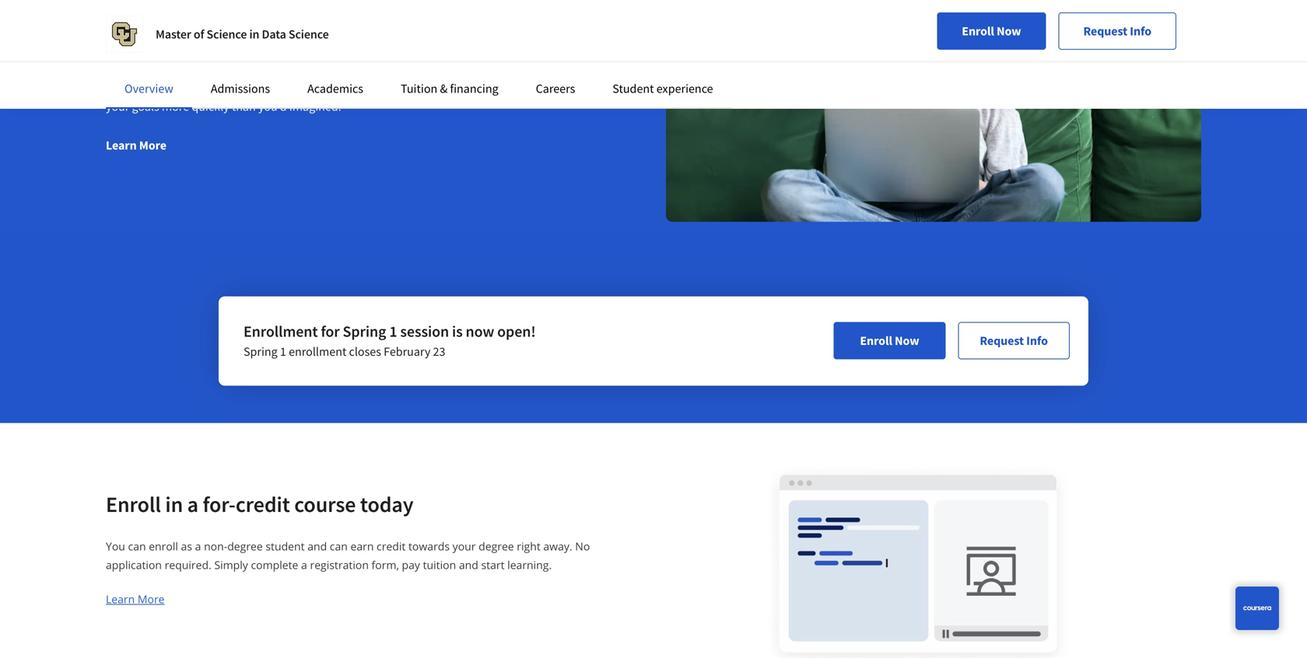 Task type: describe. For each thing, give the bounding box(es) containing it.
ms-
[[248, 80, 268, 96]]

overview
[[124, 81, 173, 96]]

start
[[481, 558, 505, 573]]

request info for spring 1 enrollment closes february 23
[[980, 333, 1048, 349]]

goals inside "access a flexible curriculum designed to empower you in your career goals"
[[216, 39, 264, 66]]

1 horizontal spatial spring
[[343, 322, 386, 342]]

23
[[433, 344, 445, 360]]

tuition
[[423, 558, 456, 573]]

&
[[440, 81, 448, 96]]

student
[[266, 539, 305, 554]]

taken
[[409, 80, 438, 96]]

more
[[162, 99, 189, 115]]

0 vertical spatial 1
[[389, 322, 397, 342]]

registration
[[310, 558, 369, 573]]

designed
[[365, 11, 450, 38]]

student
[[613, 81, 654, 96]]

learn more for 1st learn more link
[[106, 138, 166, 153]]

request for spring 1 enrollment closes february 23
[[980, 333, 1024, 349]]

enrollment
[[244, 322, 318, 342]]

track
[[130, 80, 157, 96]]

for-
[[203, 491, 236, 518]]

away.
[[543, 539, 572, 554]]

with
[[326, 80, 350, 96]]

your down fast-
[[106, 99, 129, 115]]

master
[[156, 26, 191, 42]]

enroll for spring 1 enrollment closes february 23
[[860, 333, 892, 349]]

as
[[181, 539, 192, 554]]

info for master of science in data science
[[1130, 23, 1151, 39]]

quickly
[[192, 99, 229, 115]]

enroll now for master of science in data science
[[962, 23, 1021, 39]]

enrollment
[[289, 344, 346, 360]]

your inside "you can enroll as a non-degree student and can earn credit towards your degree right away. no application required. simply complete a registration form, pay tuition and start learning."
[[453, 539, 476, 554]]

student experience
[[613, 81, 713, 96]]

0 horizontal spatial can
[[128, 539, 146, 554]]

you'd
[[258, 99, 287, 115]]

earn
[[350, 539, 374, 554]]

a inside "access a flexible curriculum designed to empower you in your career goals"
[[171, 11, 182, 38]]

required.
[[165, 558, 211, 573]]

1 learn from the top
[[106, 138, 137, 153]]

ds
[[268, 80, 282, 96]]

1 horizontal spatial in
[[249, 26, 259, 42]]

experience
[[656, 81, 713, 96]]

0 horizontal spatial and
[[307, 539, 327, 554]]

0 horizontal spatial spring
[[244, 344, 278, 360]]

2 degree from the left
[[479, 539, 514, 554]]

for
[[321, 322, 340, 342]]

in inside "access a flexible curriculum designed to empower you in your career goals"
[[609, 11, 627, 38]]

a down student
[[301, 558, 307, 573]]

is
[[452, 322, 463, 342]]

0 vertical spatial more
[[139, 138, 166, 153]]

1 learn more link from the top
[[106, 138, 166, 153]]

can inside fast-track your way to your ms-ds degree. with 30 courses taken at your own pace, you can achieve your goals more quickly than you'd imagined.
[[557, 80, 575, 96]]

enroll now button for master of science in data science
[[937, 12, 1046, 50]]

request info button for spring 1 enrollment closes february 23
[[958, 323, 1070, 360]]

student experience link
[[613, 81, 713, 96]]

own
[[480, 80, 502, 96]]

empower
[[478, 11, 566, 38]]

request info button for master of science in data science
[[1058, 12, 1176, 50]]

learning.
[[507, 558, 552, 573]]

enroll now button for spring 1 enrollment closes february 23
[[834, 323, 946, 360]]

towards
[[408, 539, 450, 554]]

to inside "access a flexible curriculum designed to empower you in your career goals"
[[454, 11, 473, 38]]

tuition
[[401, 81, 437, 96]]

open!
[[497, 322, 536, 342]]

master of science in data science
[[156, 26, 329, 42]]

pay
[[402, 558, 420, 573]]

1 degree from the left
[[227, 539, 263, 554]]

2 science from the left
[[289, 26, 329, 42]]

february
[[384, 344, 431, 360]]

1 horizontal spatial can
[[330, 539, 348, 554]]

learn more for 1st learn more link from the bottom
[[106, 592, 165, 607]]

your up than at left
[[222, 80, 245, 96]]

at
[[441, 80, 451, 96]]

way
[[185, 80, 206, 96]]

now for master of science in data science
[[997, 23, 1021, 39]]

fast-
[[106, 80, 130, 96]]

session
[[400, 322, 449, 342]]

simply
[[214, 558, 248, 573]]

flexible
[[186, 11, 254, 38]]

you inside "access a flexible curriculum designed to empower you in your career goals"
[[570, 11, 605, 38]]

1 science from the left
[[207, 26, 247, 42]]

complete
[[251, 558, 298, 573]]

tuition & financing
[[401, 81, 498, 96]]

your inside "access a flexible curriculum designed to empower you in your career goals"
[[106, 39, 148, 66]]



Task type: locate. For each thing, give the bounding box(es) containing it.
now for spring 1 enrollment closes february 23
[[895, 333, 919, 349]]

enroll now
[[962, 23, 1021, 39], [860, 333, 919, 349]]

in up the enroll at left bottom
[[165, 491, 183, 518]]

degree up simply
[[227, 539, 263, 554]]

1 horizontal spatial you
[[570, 11, 605, 38]]

form,
[[372, 558, 399, 573]]

a right the as
[[195, 539, 201, 554]]

you up achieve
[[570, 11, 605, 38]]

0 vertical spatial enroll now
[[962, 23, 1021, 39]]

tuition & financing link
[[401, 81, 498, 96]]

can left achieve
[[557, 80, 575, 96]]

career
[[153, 39, 211, 66]]

1 horizontal spatial credit
[[377, 539, 406, 554]]

0 vertical spatial credit
[[236, 491, 290, 518]]

1 horizontal spatial 1
[[389, 322, 397, 342]]

a left for-
[[187, 491, 198, 518]]

your up tuition
[[453, 539, 476, 554]]

careers link
[[536, 81, 575, 96]]

financing
[[450, 81, 498, 96]]

credit
[[236, 491, 290, 518], [377, 539, 406, 554]]

goals inside fast-track your way to your ms-ds degree. with 30 courses taken at your own pace, you can achieve your goals more quickly than you'd imagined.
[[132, 99, 159, 115]]

of
[[194, 26, 204, 42]]

1 vertical spatial request info
[[980, 333, 1048, 349]]

1 vertical spatial and
[[459, 558, 478, 573]]

no
[[575, 539, 590, 554]]

you right pace,
[[535, 80, 554, 96]]

can up registration
[[330, 539, 348, 554]]

enroll in a for-credit course today
[[106, 491, 414, 518]]

admissions
[[211, 81, 270, 96]]

learn down fast-
[[106, 138, 137, 153]]

0 vertical spatial and
[[307, 539, 327, 554]]

1 vertical spatial learn more link
[[106, 592, 165, 607]]

can
[[557, 80, 575, 96], [128, 539, 146, 554], [330, 539, 348, 554]]

pace,
[[505, 80, 532, 96]]

goals
[[216, 39, 264, 66], [132, 99, 159, 115]]

0 vertical spatial spring
[[343, 322, 386, 342]]

0 horizontal spatial enroll
[[106, 491, 161, 518]]

enroll now for spring 1 enrollment closes february 23
[[860, 333, 919, 349]]

more down more
[[139, 138, 166, 153]]

0 vertical spatial to
[[454, 11, 473, 38]]

1 horizontal spatial science
[[289, 26, 329, 42]]

info
[[1130, 23, 1151, 39], [1026, 333, 1048, 349]]

enroll now button
[[937, 12, 1046, 50], [834, 323, 946, 360]]

than
[[232, 99, 256, 115]]

0 horizontal spatial goals
[[132, 99, 159, 115]]

0 vertical spatial now
[[997, 23, 1021, 39]]

enroll
[[962, 23, 994, 39], [860, 333, 892, 349], [106, 491, 161, 518]]

0 vertical spatial learn
[[106, 138, 137, 153]]

0 vertical spatial learn more link
[[106, 138, 166, 153]]

more
[[139, 138, 166, 153], [138, 592, 165, 607]]

0 horizontal spatial request info
[[980, 333, 1048, 349]]

0 vertical spatial enroll
[[962, 23, 994, 39]]

goals down flexible
[[216, 39, 264, 66]]

access
[[106, 11, 166, 38]]

request for master of science in data science
[[1083, 23, 1127, 39]]

1 vertical spatial enroll now
[[860, 333, 919, 349]]

and up registration
[[307, 539, 327, 554]]

1
[[389, 322, 397, 342], [280, 344, 286, 360]]

0 horizontal spatial 1
[[280, 344, 286, 360]]

1 horizontal spatial enroll now
[[962, 23, 1021, 39]]

curriculum
[[259, 11, 361, 38]]

goals down overview
[[132, 99, 159, 115]]

2 learn more from the top
[[106, 592, 165, 607]]

fast-track your way to your ms-ds degree. with 30 courses taken at your own pace, you can achieve your goals more quickly than you'd imagined.
[[106, 80, 618, 115]]

1 horizontal spatial enroll
[[860, 333, 892, 349]]

enrollment for spring 1 session is now open! spring 1 enrollment closes february 23
[[244, 322, 536, 360]]

in left data
[[249, 26, 259, 42]]

courses
[[367, 80, 407, 96]]

1 vertical spatial 1
[[280, 344, 286, 360]]

1 horizontal spatial request info
[[1083, 23, 1151, 39]]

learn more
[[106, 138, 166, 153], [106, 592, 165, 607]]

to right designed
[[454, 11, 473, 38]]

0 vertical spatial goals
[[216, 39, 264, 66]]

1 vertical spatial enroll
[[860, 333, 892, 349]]

you
[[106, 539, 125, 554]]

your down access
[[106, 39, 148, 66]]

0 horizontal spatial credit
[[236, 491, 290, 518]]

request info button
[[1058, 12, 1176, 50], [958, 323, 1070, 360]]

0 horizontal spatial info
[[1026, 333, 1048, 349]]

credit up form,
[[377, 539, 406, 554]]

learn down application
[[106, 592, 135, 607]]

can up application
[[128, 539, 146, 554]]

today
[[360, 491, 414, 518]]

enroll
[[149, 539, 178, 554]]

1 vertical spatial request
[[980, 333, 1024, 349]]

achieve
[[578, 80, 618, 96]]

academics
[[307, 81, 363, 96]]

0 vertical spatial enroll now button
[[937, 12, 1046, 50]]

1 horizontal spatial now
[[997, 23, 1021, 39]]

0 vertical spatial info
[[1130, 23, 1151, 39]]

science right data
[[289, 26, 329, 42]]

a left of
[[171, 11, 182, 38]]

0 horizontal spatial science
[[207, 26, 247, 42]]

1 vertical spatial request info button
[[958, 323, 1070, 360]]

to right way
[[209, 80, 219, 96]]

course
[[294, 491, 356, 518]]

you can enroll as a non-degree student and can earn credit towards your degree right away. no application required. simply complete a registration form, pay tuition and start learning.
[[106, 539, 590, 573]]

you
[[570, 11, 605, 38], [535, 80, 554, 96]]

0 horizontal spatial request
[[980, 333, 1024, 349]]

0 vertical spatial you
[[570, 11, 605, 38]]

now
[[466, 322, 494, 342]]

0 horizontal spatial enroll now
[[860, 333, 919, 349]]

your right at in the left of the page
[[454, 80, 477, 96]]

learn more down more
[[106, 138, 166, 153]]

1 horizontal spatial to
[[454, 11, 473, 38]]

degree up start
[[479, 539, 514, 554]]

guided project skeleton image
[[762, 461, 1074, 659]]

science right of
[[207, 26, 247, 42]]

2 learn from the top
[[106, 592, 135, 607]]

overview link
[[124, 81, 173, 96]]

and left start
[[459, 558, 478, 573]]

you inside fast-track your way to your ms-ds degree. with 30 courses taken at your own pace, you can achieve your goals more quickly than you'd imagined.
[[535, 80, 554, 96]]

credit up student
[[236, 491, 290, 518]]

learn more link down application
[[106, 592, 165, 607]]

1 vertical spatial learn
[[106, 592, 135, 607]]

1 up "february"
[[389, 322, 397, 342]]

to inside fast-track your way to your ms-ds degree. with 30 courses taken at your own pace, you can achieve your goals more quickly than you'd imagined.
[[209, 80, 219, 96]]

1 learn more from the top
[[106, 138, 166, 153]]

2 vertical spatial enroll
[[106, 491, 161, 518]]

1 horizontal spatial request
[[1083, 23, 1127, 39]]

admissions link
[[211, 81, 270, 96]]

a
[[171, 11, 182, 38], [187, 491, 198, 518], [195, 539, 201, 554], [301, 558, 307, 573]]

access a flexible curriculum designed to empower you in your career goals
[[106, 11, 627, 66]]

0 horizontal spatial now
[[895, 333, 919, 349]]

1 vertical spatial info
[[1026, 333, 1048, 349]]

0 vertical spatial learn more
[[106, 138, 166, 153]]

0 vertical spatial request info button
[[1058, 12, 1176, 50]]

1 down enrollment on the left of page
[[280, 344, 286, 360]]

0 horizontal spatial in
[[165, 491, 183, 518]]

1 horizontal spatial info
[[1130, 23, 1151, 39]]

30
[[352, 80, 364, 96]]

1 horizontal spatial and
[[459, 558, 478, 573]]

enroll for master of science in data science
[[962, 23, 994, 39]]

1 vertical spatial to
[[209, 80, 219, 96]]

spring down enrollment on the left of page
[[244, 344, 278, 360]]

closes
[[349, 344, 381, 360]]

academics link
[[307, 81, 363, 96]]

0 vertical spatial request
[[1083, 23, 1127, 39]]

imagined.
[[289, 99, 341, 115]]

your
[[106, 39, 148, 66], [159, 80, 183, 96], [222, 80, 245, 96], [454, 80, 477, 96], [106, 99, 129, 115], [453, 539, 476, 554]]

2 horizontal spatial can
[[557, 80, 575, 96]]

2 learn more link from the top
[[106, 592, 165, 607]]

1 horizontal spatial goals
[[216, 39, 264, 66]]

1 vertical spatial you
[[535, 80, 554, 96]]

1 vertical spatial now
[[895, 333, 919, 349]]

credit inside "you can enroll as a non-degree student and can earn credit towards your degree right away. no application required. simply complete a registration form, pay tuition and start learning."
[[377, 539, 406, 554]]

more down application
[[138, 592, 165, 607]]

data
[[262, 26, 286, 42]]

1 vertical spatial credit
[[377, 539, 406, 554]]

1 vertical spatial enroll now button
[[834, 323, 946, 360]]

spring up "closes"
[[343, 322, 386, 342]]

learn more link down more
[[106, 138, 166, 153]]

1 vertical spatial goals
[[132, 99, 159, 115]]

request info for master of science in data science
[[1083, 23, 1151, 39]]

2 horizontal spatial in
[[609, 11, 627, 38]]

non-
[[204, 539, 227, 554]]

request info
[[1083, 23, 1151, 39], [980, 333, 1048, 349]]

your up more
[[159, 80, 183, 96]]

1 vertical spatial more
[[138, 592, 165, 607]]

1 horizontal spatial degree
[[479, 539, 514, 554]]

in up the student
[[609, 11, 627, 38]]

learn
[[106, 138, 137, 153], [106, 592, 135, 607]]

0 vertical spatial request info
[[1083, 23, 1151, 39]]

0 horizontal spatial to
[[209, 80, 219, 96]]

a blonde-haired woman sitting cross-legged on a couch, smiling at her open laptop. image
[[666, 0, 1201, 222]]

right
[[517, 539, 541, 554]]

1 vertical spatial learn more
[[106, 592, 165, 607]]

careers
[[536, 81, 575, 96]]

request
[[1083, 23, 1127, 39], [980, 333, 1024, 349]]

now
[[997, 23, 1021, 39], [895, 333, 919, 349]]

0 horizontal spatial you
[[535, 80, 554, 96]]

university of colorado boulder logo image
[[106, 16, 143, 53]]

application
[[106, 558, 162, 573]]

degree.
[[284, 80, 323, 96]]

info for spring 1 enrollment closes february 23
[[1026, 333, 1048, 349]]

2 horizontal spatial enroll
[[962, 23, 994, 39]]

0 horizontal spatial degree
[[227, 539, 263, 554]]

learn more link
[[106, 138, 166, 153], [106, 592, 165, 607]]

1 vertical spatial spring
[[244, 344, 278, 360]]

to
[[454, 11, 473, 38], [209, 80, 219, 96]]

degree
[[227, 539, 263, 554], [479, 539, 514, 554]]

science
[[207, 26, 247, 42], [289, 26, 329, 42]]

in
[[609, 11, 627, 38], [249, 26, 259, 42], [165, 491, 183, 518]]

learn more down application
[[106, 592, 165, 607]]

and
[[307, 539, 327, 554], [459, 558, 478, 573]]



Task type: vqa. For each thing, say whether or not it's contained in the screenshot.
leftmost Business
no



